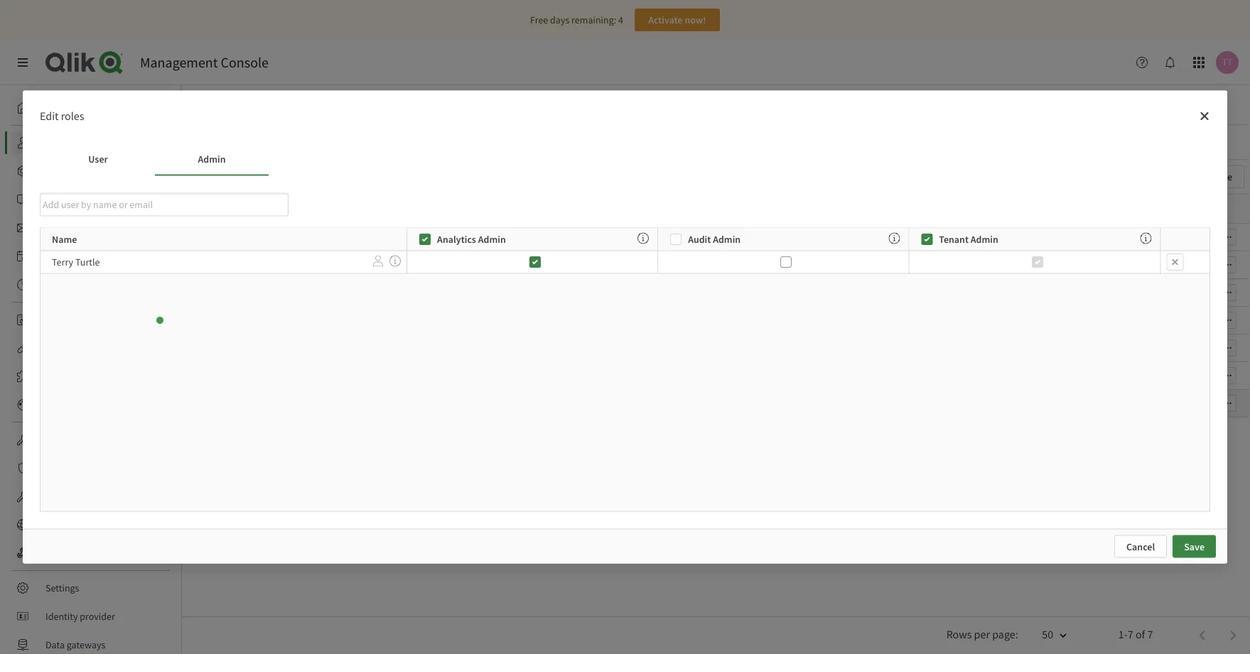 Task type: vqa. For each thing, say whether or not it's contained in the screenshot.
links
no



Task type: describe. For each thing, give the bounding box(es) containing it.
provider
[[80, 611, 115, 623]]

tab panel inside edit roles dialog
[[40, 176, 1210, 512]]

automation
[[835, 232, 877, 243]]

new connector image
[[156, 317, 163, 324]]

roles
[[61, 109, 84, 123]]

schedules link
[[11, 245, 171, 268]]

terry
[[52, 256, 73, 269]]

none field inside edit roles dialog
[[40, 193, 289, 216]]

save button
[[1173, 535, 1216, 558]]

edit
[[40, 109, 59, 123]]

1-7 of 7
[[1119, 628, 1153, 642]]

tab panel containing rows per page:
[[182, 159, 1250, 655]]

remaining:
[[572, 14, 616, 26]]

sicritbjordd@gmail.com
[[375, 259, 475, 272]]

analytics
[[437, 233, 476, 246]]

rows
[[946, 628, 972, 642]]

automation creator
[[835, 232, 905, 243]]

admin for analytics admin
[[478, 233, 506, 246]]

invites for sicritbjordd@gmail.com
[[1073, 259, 1096, 270]]

activate now! link
[[635, 9, 720, 31]]

1 invite expired 11/08/2023 element from the top
[[1028, 229, 1105, 246]]

admin inside admin button
[[198, 152, 226, 165]]

cancel
[[1127, 540, 1155, 553]]

admin button
[[155, 142, 269, 176]]

of
[[1136, 628, 1145, 642]]

edit roles dialog
[[23, 91, 1227, 564]]

identity
[[45, 611, 78, 623]]

tenant
[[939, 233, 969, 246]]

schedules
[[45, 250, 88, 263]]

management console
[[140, 54, 269, 71]]

+4
[[927, 232, 936, 243]]

rows per page:
[[946, 628, 1018, 642]]

name
[[52, 233, 77, 246]]

settings link
[[11, 577, 171, 600]]

2 7 from the left
[[1148, 628, 1153, 642]]

free
[[530, 14, 548, 26]]

3 invite expired 11/08/2023 element from the top
[[1028, 284, 1105, 301]]

mariaaawilliams@gmail.com
[[375, 231, 495, 244]]

subscriptions link
[[11, 217, 171, 240]]

Add user by name or email text field
[[40, 193, 272, 216]]

alerts
[[45, 193, 69, 206]]

turtle
[[75, 256, 100, 269]]

subscriptions
[[45, 222, 103, 235]]

home
[[45, 102, 71, 114]]

1-
[[1119, 628, 1128, 642]]

web link
[[11, 514, 171, 537]]

navigation pane element
[[0, 91, 181, 655]]

management console element
[[140, 54, 269, 71]]

pending invites for sicritbjordd@gmail.com
[[1042, 259, 1096, 270]]

invites for mariaaawilliams@gmail.com
[[1073, 232, 1096, 243]]



Task type: locate. For each thing, give the bounding box(es) containing it.
tab list inside edit roles dialog
[[41, 142, 1209, 176]]

data gateways link
[[11, 634, 171, 655]]

2 pending invites from the top
[[1042, 259, 1096, 270]]

6 invite expired 11/08/2023 element from the top
[[1028, 367, 1105, 385]]

pending
[[1042, 232, 1071, 243], [1042, 259, 1071, 270]]

terry turtle
[[52, 256, 100, 269]]

settings
[[45, 582, 79, 595]]

page:
[[992, 628, 1018, 642]]

1 7 from the left
[[1128, 628, 1133, 642]]

activate now!
[[648, 14, 706, 26]]

audit
[[688, 233, 711, 246]]

1 horizontal spatial 7
[[1148, 628, 1153, 642]]

days
[[550, 14, 570, 26]]

1 invites from the top
[[1073, 232, 1096, 243]]

audit admin
[[688, 233, 741, 246]]

data gateways
[[45, 639, 105, 652]]

web
[[45, 519, 64, 532]]

invite button
[[1196, 166, 1245, 188]]

close sidebar menu image
[[17, 57, 28, 68]]

admin
[[198, 152, 226, 165], [478, 233, 506, 246], [713, 233, 741, 246], [971, 233, 998, 246]]

gateways
[[67, 639, 105, 652]]

management
[[140, 54, 218, 71]]

pending invites
[[1042, 232, 1096, 243], [1042, 259, 1096, 270]]

edit roles
[[40, 109, 84, 123]]

2 invite expired 11/08/2023 element from the top
[[1028, 257, 1105, 274]]

free days remaining: 4
[[530, 14, 623, 26]]

None field
[[40, 193, 289, 216]]

pending for sicritbjordd@gmail.com
[[1042, 259, 1071, 270]]

pending for mariaaawilliams@gmail.com
[[1042, 232, 1071, 243]]

tab panel containing name
[[40, 176, 1210, 512]]

alerts link
[[11, 188, 171, 211]]

admin for tenant admin
[[971, 233, 998, 246]]

7 left of
[[1128, 628, 1133, 642]]

2 pending from the top
[[1042, 259, 1071, 270]]

activate
[[648, 14, 683, 26]]

Search text field
[[256, 166, 427, 188]]

invite
[[1208, 171, 1232, 183]]

4
[[618, 14, 623, 26]]

tab panel
[[182, 159, 1250, 655], [40, 176, 1210, 512]]

0 vertical spatial pending
[[1042, 232, 1071, 243]]

1 pending from the top
[[1042, 232, 1071, 243]]

0 vertical spatial pending invites
[[1042, 232, 1096, 243]]

7 right of
[[1148, 628, 1153, 642]]

identity provider link
[[11, 606, 171, 628]]

data services contributor, private analytics content creator, shared space creator, steward element
[[919, 257, 944, 274]]

1 pending invites from the top
[[1042, 232, 1096, 243]]

7
[[1128, 628, 1133, 642], [1148, 628, 1153, 642]]

identity provider
[[45, 611, 115, 623]]

creator
[[879, 232, 905, 243]]

per
[[974, 628, 990, 642]]

console
[[221, 54, 269, 71]]

0 horizontal spatial 7
[[1128, 628, 1133, 642]]

tenant admin
[[939, 233, 998, 246]]

pending invites for mariaaawilliams@gmail.com
[[1042, 232, 1096, 243]]

invites
[[1073, 232, 1096, 243], [1073, 259, 1096, 270]]

1 vertical spatial pending invites
[[1042, 259, 1096, 270]]

1 vertical spatial pending
[[1042, 259, 1071, 270]]

user
[[88, 152, 108, 165]]

user button
[[41, 142, 155, 176]]

tab list
[[183, 125, 1249, 159], [41, 142, 1209, 176]]

cancel button
[[1115, 535, 1167, 558]]

home link
[[11, 97, 171, 119]]

1 vertical spatial invites
[[1073, 259, 1096, 270]]

now!
[[685, 14, 706, 26]]

5 invite expired 11/08/2023 element from the top
[[1028, 340, 1105, 357]]

data
[[45, 639, 65, 652]]

tab list containing user
[[41, 142, 1209, 176]]

4 invite expired 11/08/2023 element from the top
[[1028, 312, 1105, 329]]

save
[[1184, 540, 1205, 553]]

analytics admin
[[437, 233, 506, 246]]

invite expired 11/08/2023 element
[[1028, 229, 1105, 246], [1028, 257, 1105, 274], [1028, 284, 1105, 301], [1028, 312, 1105, 329], [1028, 340, 1105, 357], [1028, 367, 1105, 385]]

0 vertical spatial invites
[[1073, 232, 1096, 243]]

2 invites from the top
[[1073, 259, 1096, 270]]

admin for audit admin
[[713, 233, 741, 246]]



